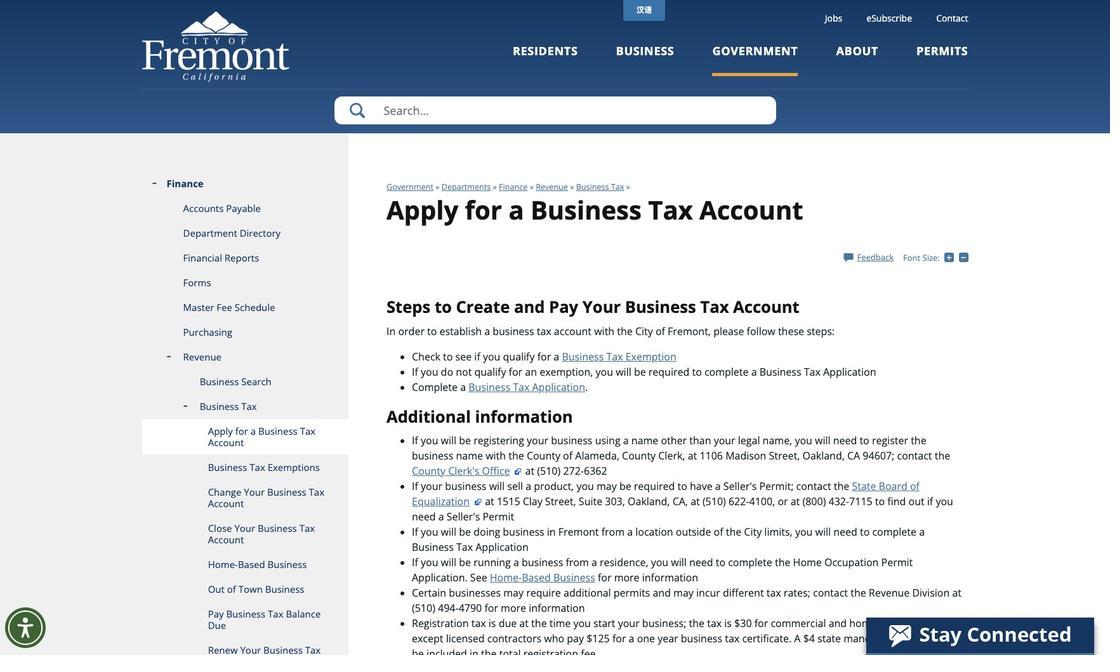 Task type: describe. For each thing, give the bounding box(es) containing it.
0 vertical spatial more
[[615, 571, 640, 585]]

a inside certain businesses may require additional permits and may incur different tax rates; contact the revenue division at (510) 494-4790 for more information registration tax is due at the time you start your business; the tax is $30 for commercial and home-based businesses, except licensed contractors who pay $125 for a one year business tax certificate. a $4 state mandated fee will need to be included in the total registration fee
[[629, 632, 635, 646]]

you up suite
[[577, 480, 594, 494]]

the inside if you will be running a business from a residence, you will need to complete the home occupation permit application.  see
[[775, 556, 791, 570]]

0 horizontal spatial finance link
[[142, 171, 349, 196]]

your inside steps to create and pay your business tax account in order to establish a business tax account with the city of fremont, please follow these steps:
[[583, 296, 621, 318]]

financial reports
[[183, 251, 259, 264]]

a inside steps to create and pay your business tax account in order to establish a business tax account with the city of fremont, please follow these steps:
[[485, 324, 490, 338]]

name,
[[763, 434, 793, 448]]

1 horizontal spatial revenue link
[[536, 182, 568, 192]]

see
[[471, 571, 487, 585]]

font size:
[[904, 252, 940, 263]]

0 vertical spatial seller's
[[724, 480, 757, 494]]

out of town business
[[208, 583, 305, 596]]

steps:
[[807, 324, 835, 338]]

state
[[853, 480, 877, 494]]

home- for home-based business
[[208, 558, 238, 571]]

an
[[525, 365, 537, 379]]

directory
[[240, 227, 281, 239]]

forms
[[183, 276, 211, 289]]

font
[[904, 252, 921, 263]]

fremont,
[[668, 324, 711, 338]]

pay business tax balance due
[[208, 608, 321, 632]]

at right ca,
[[691, 495, 700, 509]]

department directory link
[[142, 221, 349, 246]]

from inside if you will be running a business from a residence, you will need to complete the home occupation permit application.  see
[[566, 556, 589, 570]]

pay
[[567, 632, 584, 646]]

contact inside if you will be registering your business using a name other than your legal name, you will need to register the business name with the county of alameda, county clerk, at 1106 madison street, oakland, ca 94607; contact the county clerk's office
[[898, 449, 933, 463]]

tax left the $30
[[708, 617, 722, 631]]

business inside pay business tax balance due
[[226, 608, 266, 620]]

will down office
[[489, 480, 505, 494]]

business up alameda, at the bottom right of the page
[[551, 434, 593, 448]]

of inside if you will be registering your business using a name other than your legal name, you will need to register the business name with the county of alameda, county clerk, at 1106 madison street, oakland, ca 94607; contact the county clerk's office
[[563, 449, 573, 463]]

1 vertical spatial government link
[[387, 182, 434, 192]]

94607;
[[863, 449, 895, 463]]

you inside certain businesses may require additional permits and may incur different tax rates; contact the revenue division at (510) 494-4790 for more information registration tax is due at the time you start your business; the tax is $30 for commercial and home-based businesses, except licensed contractors who pay $125 for a one year business tax certificate. a $4 state mandated fee will need to be included in the total registration fee
[[574, 617, 591, 631]]

permit inside at 1515 clay street, suite 303, oakland, ca, at (510) 622-4100, or at (800) 432-7115 to find out if you need a seller's permit
[[483, 510, 514, 524]]

apply for a business tax account link
[[142, 419, 349, 455]]

for inside government » departments » finance » revenue » business tax apply for a business tax account
[[465, 192, 502, 227]]

to up establish
[[435, 296, 452, 318]]

to inside at 1515 clay street, suite 303, oakland, ca, at (510) 622-4100, or at (800) 432-7115 to find out if you need a seller's permit
[[876, 495, 885, 509]]

0 horizontal spatial name
[[456, 449, 483, 463]]

search
[[241, 375, 272, 388]]

based for home-based business
[[238, 558, 265, 571]]

1106
[[700, 449, 723, 463]]

location
[[636, 525, 674, 539]]

your right registering
[[527, 434, 549, 448]]

will right name,
[[815, 434, 831, 448]]

clay
[[523, 495, 543, 509]]

will down equalization
[[441, 525, 457, 539]]

account inside government » departments » finance » revenue » business tax apply for a business tax account
[[700, 192, 804, 227]]

occupation
[[825, 556, 879, 570]]

total
[[500, 647, 521, 655]]

board
[[879, 480, 908, 494]]

fee
[[217, 301, 232, 314]]

at right the due
[[520, 617, 529, 631]]

oakland, inside if you will be registering your business using a name other than your legal name, you will need to register the business name with the county of alameda, county clerk, at 1106 madison street, oakland, ca 94607; contact the county clerk's office
[[803, 449, 845, 463]]

1 vertical spatial contact
[[797, 480, 832, 494]]

ca,
[[673, 495, 688, 509]]

in inside certain businesses may require additional permits and may incur different tax rates; contact the revenue division at (510) 494-4790 for more information registration tax is due at the time you start your business; the tax is $30 for commercial and home-based businesses, except licensed contractors who pay $125 for a one year business tax certificate. a $4 state mandated fee will need to be included in the total registration fee
[[470, 647, 479, 655]]

0 vertical spatial name
[[632, 434, 659, 448]]

included
[[427, 647, 467, 655]]

home-based business for more information
[[490, 571, 699, 585]]

tax down the $30
[[725, 632, 740, 646]]

need inside certain businesses may require additional permits and may incur different tax rates; contact the revenue division at (510) 494-4790 for more information registration tax is due at the time you start your business; the tax is $30 for commercial and home-based businesses, except licensed contractors who pay $125 for a one year business tax certificate. a $4 state mandated fee will need to be included in the total registration fee
[[931, 632, 955, 646]]

1 vertical spatial information
[[643, 571, 699, 585]]

to right order
[[427, 324, 437, 338]]

government for government » departments » finance » revenue » business tax apply for a business tax account
[[387, 182, 434, 192]]

be up 303,
[[620, 480, 632, 494]]

business up clerk's
[[412, 449, 454, 463]]

be inside certain businesses may require additional permits and may incur different tax rates; contact the revenue division at (510) 494-4790 for more information registration tax is due at the time you start your business; the tax is $30 for commercial and home-based businesses, except licensed contractors who pay $125 for a one year business tax certificate. a $4 state mandated fee will need to be included in the total registration fee
[[412, 647, 424, 655]]

certain businesses may require additional permits and may incur different tax rates; contact the revenue division at (510) 494-4790 for more information registration tax is due at the time you start your business; the tax is $30 for commercial and home-based businesses, except licensed contractors who pay $125 for a one year business tax certificate. a $4 state mandated fee will need to be included in the total registration fee
[[412, 586, 967, 655]]

to up do
[[443, 350, 453, 364]]

business inside if you will be doing business in fremont from a location outside of the city limits, you will need to complete a business tax application
[[503, 525, 545, 539]]

business search
[[200, 375, 272, 388]]

government » departments » finance » revenue » business tax apply for a business tax account
[[387, 182, 804, 227]]

at (510) 272-6362
[[523, 464, 608, 478]]

you down "check"
[[421, 365, 439, 379]]

do
[[441, 365, 453, 379]]

master fee schedule link
[[142, 295, 349, 320]]

a right running
[[514, 556, 519, 570]]

require
[[527, 586, 561, 600]]

a right the have
[[716, 480, 721, 494]]

0 vertical spatial information
[[475, 406, 573, 428]]

a inside at 1515 clay street, suite 303, oakland, ca, at (510) 622-4100, or at (800) 432-7115 to find out if you need a seller's permit
[[439, 510, 444, 524]]

1 horizontal spatial home-based business link
[[490, 571, 596, 585]]

additional
[[564, 586, 611, 600]]

1 is from the left
[[489, 617, 496, 631]]

account inside the close your business tax account
[[208, 533, 244, 546]]

legal
[[738, 434, 760, 448]]

pay business tax balance due link
[[142, 602, 349, 638]]

out
[[909, 495, 925, 509]]

out
[[208, 583, 225, 596]]

office
[[482, 464, 510, 478]]

forms link
[[142, 271, 349, 295]]

business tax
[[200, 400, 257, 413]]

revenue inside certain businesses may require additional permits and may incur different tax rates; contact the revenue division at (510) 494-4790 for more information registration tax is due at the time you start your business; the tax is $30 for commercial and home-based businesses, except licensed contractors who pay $125 for a one year business tax certificate. a $4 state mandated fee will need to be included in the total registration fee
[[869, 586, 910, 600]]

businesses
[[449, 586, 501, 600]]

contractors
[[488, 632, 542, 646]]

city inside steps to create and pay your business tax account in order to establish a business tax account with the city of fremont, please follow these steps:
[[636, 324, 653, 338]]

- link
[[959, 252, 971, 263]]

you down business tax exemption link
[[596, 365, 614, 379]]

product,
[[534, 480, 574, 494]]

you right limits,
[[796, 525, 813, 539]]

will up application.
[[441, 556, 457, 570]]

2 horizontal spatial may
[[674, 586, 694, 600]]

accounts
[[183, 202, 224, 215]]

government for government
[[713, 43, 799, 58]]

different
[[723, 586, 764, 600]]

your up 1106
[[714, 434, 736, 448]]

of inside if you will be doing business in fremont from a location outside of the city limits, you will need to complete a business tax application
[[714, 525, 724, 539]]

2 horizontal spatial application
[[824, 365, 877, 379]]

your for close your business tax account
[[235, 522, 255, 535]]

be inside check to see if you qualify for a business tax exemption if you do not qualify for an exemption, you will be required to complete a business tax application complete a business tax application .
[[634, 365, 646, 379]]

tax inside apply for a business tax account
[[300, 425, 316, 438]]

business tax application link
[[469, 380, 586, 394]]

permits
[[614, 586, 650, 600]]

+ link
[[945, 252, 959, 263]]

(510) inside at 1515 clay street, suite 303, oakland, ca, at (510) 622-4100, or at (800) 432-7115 to find out if you need a seller's permit
[[703, 495, 726, 509]]

certain
[[412, 586, 446, 600]]

need inside if you will be doing business in fremont from a location outside of the city limits, you will need to complete a business tax application
[[834, 525, 858, 539]]

state board of equalization link
[[412, 480, 920, 509]]

business inside if you will be doing business in fremont from a location outside of the city limits, you will need to complete a business tax application
[[412, 541, 454, 555]]

more inside certain businesses may require additional permits and may incur different tax rates; contact the revenue division at (510) 494-4790 for more information registration tax is due at the time you start your business; the tax is $30 for commercial and home-based businesses, except licensed contractors who pay $125 for a one year business tax certificate. a $4 state mandated fee will need to be included in the total registration fee
[[501, 602, 527, 616]]

0 horizontal spatial revenue link
[[142, 345, 349, 370]]

pay inside steps to create and pay your business tax account in order to establish a business tax account with the city of fremont, please follow these steps:
[[549, 296, 579, 318]]

start
[[594, 617, 616, 631]]

0 vertical spatial qualify
[[503, 350, 535, 364]]

permit inside if you will be running a business from a residence, you will need to complete the home occupation permit application.  see
[[882, 556, 913, 570]]

with inside if you will be registering your business using a name other than your legal name, you will need to register the business name with the county of alameda, county clerk, at 1106 madison street, oakland, ca 94607; contact the county clerk's office
[[486, 449, 506, 463]]

except
[[412, 632, 444, 646]]

tax inside if you will be doing business in fremont from a location outside of the city limits, you will need to complete a business tax application
[[457, 541, 473, 555]]

business inside certain businesses may require additional permits and may incur different tax rates; contact the revenue division at (510) 494-4790 for more information registration tax is due at the time you start your business; the tax is $30 for commercial and home-based businesses, except licensed contractors who pay $125 for a one year business tax certificate. a $4 state mandated fee will need to be included in the total registration fee
[[681, 632, 723, 646]]

due
[[208, 619, 226, 632]]

will down additional
[[441, 434, 457, 448]]

you down additional
[[421, 434, 439, 448]]

1 horizontal spatial county
[[527, 449, 561, 463]]

a inside if you will be registering your business using a name other than your legal name, you will need to register the business name with the county of alameda, county clerk, at 1106 madison street, oakland, ca 94607; contact the county clerk's office
[[624, 434, 629, 448]]

to inside if you will be registering your business using a name other than your legal name, you will need to register the business name with the county of alameda, county clerk, at 1106 madison street, oakland, ca 94607; contact the county clerk's office
[[860, 434, 870, 448]]

you up application.
[[421, 556, 439, 570]]

madison
[[726, 449, 767, 463]]

the inside steps to create and pay your business tax account in order to establish a business tax account with the city of fremont, please follow these steps:
[[617, 324, 633, 338]]

(800)
[[803, 495, 826, 509]]

a up home-based business for more information
[[592, 556, 597, 570]]

from inside if you will be doing business in fremont from a location outside of the city limits, you will need to complete a business tax application
[[602, 525, 625, 539]]

1 vertical spatial qualify
[[475, 365, 506, 379]]

exemptions
[[268, 461, 320, 474]]

you down if you will be doing business in fremont from a location outside of the city limits, you will need to complete a business tax application
[[651, 556, 669, 570]]

if inside check to see if you qualify for a business tax exemption if you do not qualify for an exemption, you will be required to complete a business tax application complete a business tax application .
[[475, 350, 481, 364]]

if your business will sell a product, you may be required to have a seller's permit; contact the
[[412, 480, 853, 494]]

$30
[[735, 617, 752, 631]]

suite
[[579, 495, 603, 509]]

will down if you will be doing business in fremont from a location outside of the city limits, you will need to complete a business tax application
[[671, 556, 687, 570]]

running
[[474, 556, 511, 570]]

will down (800)
[[816, 525, 831, 539]]

home- for home-based business for more information
[[490, 571, 522, 585]]

registering
[[474, 434, 524, 448]]

.
[[586, 380, 588, 394]]

businesses,
[[912, 617, 967, 631]]

if for if your business will sell a product, you may be required to have a seller's permit; contact the
[[412, 480, 418, 494]]

account inside steps to create and pay your business tax account in order to establish a business tax account with the city of fremont, please follow these steps:
[[734, 296, 800, 318]]

tax down 4790
[[472, 617, 486, 631]]

2 horizontal spatial and
[[829, 617, 847, 631]]

+
[[955, 252, 959, 263]]

business inside if you will be running a business from a residence, you will need to complete the home occupation permit application.  see
[[522, 556, 563, 570]]

tax left "rates;"
[[767, 586, 782, 600]]

need inside if you will be running a business from a residence, you will need to complete the home occupation permit application.  see
[[690, 556, 714, 570]]

business inside change your business tax account
[[267, 486, 307, 499]]

will inside check to see if you qualify for a business tax exemption if you do not qualify for an exemption, you will be required to complete a business tax application complete a business tax application .
[[616, 365, 632, 379]]

a left location
[[628, 525, 633, 539]]

0 horizontal spatial revenue
[[183, 351, 222, 363]]

residents
[[513, 43, 578, 58]]

be inside if you will be registering your business using a name other than your legal name, you will need to register the business name with the county of alameda, county clerk, at 1106 madison street, oakland, ca 94607; contact the county clerk's office
[[459, 434, 471, 448]]

seller's inside at 1515 clay street, suite 303, oakland, ca, at (510) 622-4100, or at (800) 432-7115 to find out if you need a seller's permit
[[447, 510, 480, 524]]

contact
[[937, 12, 969, 24]]

1 » from the left
[[436, 182, 440, 192]]

apply inside government » departments » finance » revenue » business tax apply for a business tax account
[[387, 192, 459, 227]]

you right see
[[483, 350, 501, 364]]

pay inside pay business tax balance due
[[208, 608, 224, 620]]

if for if you will be running a business from a residence, you will need to complete the home occupation permit application.  see
[[412, 556, 418, 570]]

revenue inside government » departments » finance » revenue » business tax apply for a business tax account
[[536, 182, 568, 192]]

a down follow
[[752, 365, 757, 379]]

of inside state board of equalization
[[911, 480, 920, 494]]

apply inside apply for a business tax account
[[208, 425, 233, 438]]

close your business tax account link
[[142, 516, 349, 553]]

2 is from the left
[[725, 617, 732, 631]]

of right out
[[227, 583, 236, 596]]

business inside steps to create and pay your business tax account in order to establish a business tax account with the city of fremont, please follow these steps:
[[493, 324, 534, 338]]

4 » from the left
[[570, 182, 574, 192]]

you right name,
[[795, 434, 813, 448]]

have
[[690, 480, 713, 494]]

departments link
[[442, 182, 491, 192]]

in inside if you will be doing business in fremont from a location outside of the city limits, you will need to complete a business tax application
[[547, 525, 556, 539]]

additional
[[387, 406, 471, 428]]

with inside steps to create and pay your business tax account in order to establish a business tax account with the city of fremont, please follow these steps:
[[595, 324, 615, 338]]

for inside apply for a business tax account
[[235, 425, 248, 438]]

at left 1515
[[485, 495, 495, 509]]

you down equalization
[[421, 525, 439, 539]]

finance inside government » departments » finance » revenue » business tax apply for a business tax account
[[499, 182, 528, 192]]

state
[[818, 632, 841, 646]]

a right sell
[[526, 480, 532, 494]]

account inside apply for a business tax account
[[208, 436, 244, 449]]

rates;
[[784, 586, 811, 600]]

close
[[208, 522, 232, 535]]

permit;
[[760, 480, 794, 494]]

business search link
[[142, 370, 349, 394]]

balance
[[286, 608, 321, 620]]

if inside at 1515 clay street, suite 303, oakland, ca, at (510) 622-4100, or at (800) 432-7115 to find out if you need a seller's permit
[[928, 495, 934, 509]]



Task type: vqa. For each thing, say whether or not it's contained in the screenshot.
Fremont Business Tax Alameda County Mobile Food Facility Permits Vendor Solicitor Permits Reference Sheet Regulations for Door to Door Sales Charity Registration
no



Task type: locate. For each thing, give the bounding box(es) containing it.
see
[[456, 350, 472, 364]]

with
[[595, 324, 615, 338], [486, 449, 506, 463]]

0 vertical spatial oakland,
[[803, 449, 845, 463]]

columnusercontrol3 main content
[[349, 133, 971, 655]]

account inside change your business tax account
[[208, 497, 244, 510]]

if
[[475, 350, 481, 364], [928, 495, 934, 509]]

494-
[[438, 602, 459, 616]]

tax inside the close your business tax account
[[300, 522, 315, 535]]

to down 7115
[[860, 525, 870, 539]]

street, down product,
[[545, 495, 576, 509]]

finance link up payable in the left top of the page
[[142, 171, 349, 196]]

1 horizontal spatial government link
[[713, 43, 799, 76]]

3 » from the left
[[530, 182, 534, 192]]

(510) down certain
[[412, 602, 436, 616]]

(510) inside certain businesses may require additional permits and may incur different tax rates; contact the revenue division at (510) 494-4790 for more information registration tax is due at the time you start your business; the tax is $30 for commercial and home-based businesses, except licensed contractors who pay $125 for a one year business tax certificate. a $4 state mandated fee will need to be included in the total registration fee
[[412, 602, 436, 616]]

accounts payable link
[[142, 196, 349, 221]]

oakland, down if your business will sell a product, you may be required to have a seller's permit; contact the
[[628, 495, 670, 509]]

city inside if you will be doing business in fremont from a location outside of the city limits, you will need to complete a business tax application
[[745, 525, 762, 539]]

and right create at the top left of the page
[[514, 296, 545, 318]]

tax inside pay business tax balance due
[[268, 608, 284, 620]]

1 vertical spatial if
[[928, 495, 934, 509]]

0 vertical spatial and
[[514, 296, 545, 318]]

1 vertical spatial required
[[634, 480, 675, 494]]

stay connected image
[[867, 618, 1094, 654]]

you right out
[[936, 495, 954, 509]]

0 horizontal spatial more
[[501, 602, 527, 616]]

if up application.
[[412, 556, 418, 570]]

oakland, inside at 1515 clay street, suite 303, oakland, ca, at (510) 622-4100, or at (800) 432-7115 to find out if you need a seller's permit
[[628, 495, 670, 509]]

0 vertical spatial government link
[[713, 43, 799, 76]]

finance right 'departments' link
[[499, 182, 528, 192]]

order
[[398, 324, 425, 338]]

based up town at the left bottom
[[238, 558, 265, 571]]

to up incur
[[716, 556, 726, 570]]

0 horizontal spatial oakland,
[[628, 495, 670, 509]]

if down equalization
[[412, 525, 418, 539]]

2 vertical spatial (510)
[[412, 602, 436, 616]]

0 vertical spatial permit
[[483, 510, 514, 524]]

1 vertical spatial seller's
[[447, 510, 480, 524]]

home-based business link up require
[[490, 571, 596, 585]]

1 vertical spatial street,
[[545, 495, 576, 509]]

1 horizontal spatial government
[[713, 43, 799, 58]]

departments
[[442, 182, 491, 192]]

1 vertical spatial and
[[653, 586, 671, 600]]

0 vertical spatial apply
[[387, 192, 459, 227]]

financial
[[183, 251, 222, 264]]

1 vertical spatial oakland,
[[628, 495, 670, 509]]

with up office
[[486, 449, 506, 463]]

0 vertical spatial complete
[[705, 365, 749, 379]]

1 horizontal spatial and
[[653, 586, 671, 600]]

to inside if you will be doing business in fremont from a location outside of the city limits, you will need to complete a business tax application
[[860, 525, 870, 539]]

name up county clerk's office link
[[456, 449, 483, 463]]

is left the $30
[[725, 617, 732, 631]]

more down residence,
[[615, 571, 640, 585]]

1 if from the top
[[412, 365, 418, 379]]

government inside government » departments » finance » revenue » business tax apply for a business tax account
[[387, 182, 434, 192]]

0 horizontal spatial permit
[[483, 510, 514, 524]]

business tax link
[[576, 182, 625, 192], [142, 394, 349, 419]]

esubscribe link
[[867, 12, 913, 24]]

certificate.
[[743, 632, 792, 646]]

1 vertical spatial apply
[[208, 425, 233, 438]]

1 horizontal spatial may
[[597, 480, 617, 494]]

2 vertical spatial and
[[829, 617, 847, 631]]

0 horizontal spatial and
[[514, 296, 545, 318]]

0 horizontal spatial finance
[[167, 177, 204, 190]]

finance up accounts
[[167, 177, 204, 190]]

1 horizontal spatial finance link
[[499, 182, 528, 192]]

0 horizontal spatial is
[[489, 617, 496, 631]]

1 vertical spatial your
[[244, 486, 265, 499]]

tax inside change your business tax account
[[309, 486, 325, 499]]

is left the due
[[489, 617, 496, 631]]

complete inside check to see if you qualify for a business tax exemption if you do not qualify for an exemption, you will be required to complete a business tax application complete a business tax application .
[[705, 365, 749, 379]]

if down "check"
[[412, 365, 418, 379]]

of right outside
[[714, 525, 724, 539]]

qualify right not on the left bottom of page
[[475, 365, 506, 379]]

the inside if you will be doing business in fremont from a location outside of the city limits, you will need to complete a business tax application
[[726, 525, 742, 539]]

1 horizontal spatial city
[[745, 525, 762, 539]]

information
[[475, 406, 573, 428], [643, 571, 699, 585], [529, 602, 585, 616]]

jobs link
[[825, 12, 843, 24]]

you inside at 1515 clay street, suite 303, oakland, ca, at (510) 622-4100, or at (800) 432-7115 to find out if you need a seller's permit
[[936, 495, 954, 509]]

a down create at the top left of the page
[[485, 324, 490, 338]]

government
[[713, 43, 799, 58], [387, 182, 434, 192]]

tax inside steps to create and pay your business tax account in order to establish a business tax account with the city of fremont, please follow these steps:
[[537, 324, 552, 338]]

0 vertical spatial street,
[[769, 449, 800, 463]]

need down equalization
[[412, 510, 436, 524]]

0 vertical spatial revenue link
[[536, 182, 568, 192]]

if down additional
[[412, 434, 418, 448]]

will inside certain businesses may require additional permits and may incur different tax rates; contact the revenue division at (510) 494-4790 for more information registration tax is due at the time you start your business; the tax is $30 for commercial and home-based businesses, except licensed contractors who pay $125 for a one year business tax certificate. a $4 state mandated fee will need to be included in the total registration fee
[[913, 632, 928, 646]]

business down county clerk's office link
[[445, 480, 487, 494]]

2 if from the top
[[412, 434, 418, 448]]

permit
[[483, 510, 514, 524], [882, 556, 913, 570]]

in down the licensed
[[470, 647, 479, 655]]

2 vertical spatial information
[[529, 602, 585, 616]]

(510) down the have
[[703, 495, 726, 509]]

name
[[632, 434, 659, 448], [456, 449, 483, 463]]

additional information
[[387, 406, 573, 428]]

0 vertical spatial (510)
[[537, 464, 561, 478]]

0 vertical spatial contact
[[898, 449, 933, 463]]

to inside certain businesses may require additional permits and may incur different tax rates; contact the revenue division at (510) 494-4790 for more information registration tax is due at the time you start your business; the tax is $30 for commercial and home-based businesses, except licensed contractors who pay $125 for a one year business tax certificate. a $4 state mandated fee will need to be included in the total registration fee
[[958, 632, 967, 646]]

1 horizontal spatial street,
[[769, 449, 800, 463]]

1 horizontal spatial from
[[602, 525, 625, 539]]

a down not on the left bottom of page
[[461, 380, 466, 394]]

change your business tax account
[[208, 486, 325, 510]]

your inside the close your business tax account
[[235, 522, 255, 535]]

1 horizontal spatial business tax link
[[576, 182, 625, 192]]

$125
[[587, 632, 610, 646]]

if inside check to see if you qualify for a business tax exemption if you do not qualify for an exemption, you will be required to complete a business tax application complete a business tax application .
[[412, 365, 418, 379]]

1515
[[497, 495, 520, 509]]

0 horizontal spatial home-
[[208, 558, 238, 571]]

county up if your business will sell a product, you may be required to have a seller's permit; contact the
[[622, 449, 656, 463]]

if for if you will be registering your business using a name other than your legal name, you will need to register the business name with the county of alameda, county clerk, at 1106 madison street, oakland, ca 94607; contact the county clerk's office
[[412, 434, 418, 448]]

if up equalization
[[412, 480, 418, 494]]

from down 303,
[[602, 525, 625, 539]]

0 horizontal spatial fee
[[581, 647, 596, 655]]

contact down register
[[898, 449, 933, 463]]

0 horizontal spatial government
[[387, 182, 434, 192]]

to
[[435, 296, 452, 318], [427, 324, 437, 338], [443, 350, 453, 364], [693, 365, 702, 379], [860, 434, 870, 448], [678, 480, 688, 494], [876, 495, 885, 509], [860, 525, 870, 539], [716, 556, 726, 570], [958, 632, 967, 646]]

about link
[[837, 43, 879, 76]]

business inside the close your business tax account
[[258, 522, 297, 535]]

2 horizontal spatial revenue
[[869, 586, 910, 600]]

business tax exemptions
[[208, 461, 320, 474]]

street, inside at 1515 clay street, suite 303, oakland, ca, at (510) 622-4100, or at (800) 432-7115 to find out if you need a seller's permit
[[545, 495, 576, 509]]

your up one
[[618, 617, 640, 631]]

to inside if you will be running a business from a residence, you will need to complete the home occupation permit application.  see
[[716, 556, 726, 570]]

a left one
[[629, 632, 635, 646]]

home- inside columnusercontrol3 main content
[[490, 571, 522, 585]]

in
[[387, 324, 396, 338]]

exemption
[[626, 350, 677, 364]]

0 horizontal spatial home-based business link
[[142, 553, 349, 577]]

1 horizontal spatial with
[[595, 324, 615, 338]]

size:
[[923, 252, 940, 263]]

need up occupation
[[834, 525, 858, 539]]

based up require
[[522, 571, 551, 585]]

1 horizontal spatial is
[[725, 617, 732, 631]]

1 vertical spatial government
[[387, 182, 434, 192]]

revenue
[[536, 182, 568, 192], [183, 351, 222, 363], [869, 586, 910, 600]]

of up at (510) 272-6362
[[563, 449, 573, 463]]

application inside if you will be doing business in fremont from a location outside of the city limits, you will need to complete a business tax application
[[476, 541, 529, 555]]

of inside steps to create and pay your business tax account in order to establish a business tax account with the city of fremont, please follow these steps:
[[656, 324, 666, 338]]

a inside government » departments » finance » revenue » business tax apply for a business tax account
[[509, 192, 524, 227]]

0 vertical spatial from
[[602, 525, 625, 539]]

2 vertical spatial complete
[[729, 556, 773, 570]]

if you will be registering your business using a name other than your legal name, you will need to register the business name with the county of alameda, county clerk, at 1106 madison street, oakland, ca 94607; contact the county clerk's office
[[412, 434, 951, 478]]

information inside certain businesses may require additional permits and may incur different tax rates; contact the revenue division at (510) 494-4790 for more information registration tax is due at the time you start your business; the tax is $30 for commercial and home-based businesses, except licensed contractors who pay $125 for a one year business tax certificate. a $4 state mandated fee will need to be included in the total registration fee
[[529, 602, 585, 616]]

finance link right 'departments' link
[[499, 182, 528, 192]]

your for change your business tax account
[[244, 486, 265, 499]]

county up at (510) 272-6362
[[527, 449, 561, 463]]

business inside apply for a business tax account
[[258, 425, 298, 438]]

account
[[700, 192, 804, 227], [734, 296, 800, 318], [208, 436, 244, 449], [208, 497, 244, 510], [208, 533, 244, 546]]

a inside apply for a business tax account
[[251, 425, 256, 438]]

tax inside steps to create and pay your business tax account in order to establish a business tax account with the city of fremont, please follow these steps:
[[701, 296, 729, 318]]

4 if from the top
[[412, 525, 418, 539]]

the
[[617, 324, 633, 338], [911, 434, 927, 448], [509, 449, 524, 463], [935, 449, 951, 463], [834, 480, 850, 494], [726, 525, 742, 539], [775, 556, 791, 570], [851, 586, 867, 600], [532, 617, 547, 631], [689, 617, 705, 631], [481, 647, 497, 655]]

if inside if you will be doing business in fremont from a location outside of the city limits, you will need to complete a business tax application
[[412, 525, 418, 539]]

1 vertical spatial business tax link
[[142, 394, 349, 419]]

based inside columnusercontrol3 main content
[[522, 571, 551, 585]]

seller's up 622-
[[724, 480, 757, 494]]

permits
[[917, 43, 969, 58]]

0 vertical spatial fee
[[895, 632, 910, 646]]

2 vertical spatial contact
[[814, 586, 848, 600]]

2 vertical spatial application
[[476, 541, 529, 555]]

city left limits,
[[745, 525, 762, 539]]

2 horizontal spatial (510)
[[703, 495, 726, 509]]

1 vertical spatial revenue link
[[142, 345, 349, 370]]

if for if you will be doing business in fremont from a location outside of the city limits, you will need to complete a business tax application
[[412, 525, 418, 539]]

and down if you will be running a business from a residence, you will need to complete the home occupation permit application.  see
[[653, 586, 671, 600]]

0 horizontal spatial may
[[504, 586, 524, 600]]

a
[[509, 192, 524, 227], [485, 324, 490, 338], [554, 350, 560, 364], [752, 365, 757, 379], [461, 380, 466, 394], [251, 425, 256, 438], [624, 434, 629, 448], [526, 480, 532, 494], [716, 480, 721, 494], [439, 510, 444, 524], [628, 525, 633, 539], [920, 525, 925, 539], [514, 556, 519, 570], [592, 556, 597, 570], [629, 632, 635, 646]]

based for home-based business for more information
[[522, 571, 551, 585]]

1 horizontal spatial seller's
[[724, 480, 757, 494]]

5 if from the top
[[412, 556, 418, 570]]

a right using
[[624, 434, 629, 448]]

a down out
[[920, 525, 925, 539]]

be inside if you will be running a business from a residence, you will need to complete the home occupation permit application.  see
[[459, 556, 471, 570]]

at 1515 clay street, suite 303, oakland, ca, at (510) 622-4100, or at (800) 432-7115 to find out if you need a seller's permit
[[412, 495, 954, 524]]

business inside steps to create and pay your business tax account in order to establish a business tax account with the city of fremont, please follow these steps:
[[625, 296, 697, 318]]

your inside certain businesses may require additional permits and may incur different tax rates; contact the revenue division at (510) 494-4790 for more information registration tax is due at the time you start your business; the tax is $30 for commercial and home-based businesses, except licensed contractors who pay $125 for a one year business tax certificate. a $4 state mandated fee will need to be included in the total registration fee
[[618, 617, 640, 631]]

1 vertical spatial application
[[532, 380, 586, 394]]

your up equalization
[[421, 480, 443, 494]]

revenue link
[[536, 182, 568, 192], [142, 345, 349, 370]]

2 » from the left
[[493, 182, 497, 192]]

contact inside certain businesses may require additional permits and may incur different tax rates; contact the revenue division at (510) 494-4790 for more information registration tax is due at the time you start your business; the tax is $30 for commercial and home-based businesses, except licensed contractors who pay $125 for a one year business tax certificate. a $4 state mandated fee will need to be included in the total registration fee
[[814, 586, 848, 600]]

residents link
[[513, 43, 578, 76]]

limits,
[[765, 525, 793, 539]]

complete down the find
[[873, 525, 917, 539]]

street, inside if you will be registering your business using a name other than your legal name, you will need to register the business name with the county of alameda, county clerk, at 1106 madison street, oakland, ca 94607; contact the county clerk's office
[[769, 449, 800, 463]]

3 if from the top
[[412, 480, 418, 494]]

if inside if you will be registering your business using a name other than your legal name, you will need to register the business name with the county of alameda, county clerk, at 1106 madison street, oakland, ca 94607; contact the county clerk's office
[[412, 434, 418, 448]]

find
[[888, 495, 906, 509]]

complete inside if you will be doing business in fremont from a location outside of the city limits, you will need to complete a business tax application
[[873, 525, 917, 539]]

application up running
[[476, 541, 529, 555]]

1 vertical spatial city
[[745, 525, 762, 539]]

0 horizontal spatial business tax link
[[142, 394, 349, 419]]

1 horizontal spatial fee
[[895, 632, 910, 646]]

0 horizontal spatial county
[[412, 464, 446, 478]]

0 horizontal spatial application
[[476, 541, 529, 555]]

at right division
[[953, 586, 962, 600]]

to up ca
[[860, 434, 870, 448]]

1 vertical spatial complete
[[873, 525, 917, 539]]

home
[[794, 556, 822, 570]]

permit right occupation
[[882, 556, 913, 570]]

these
[[779, 324, 805, 338]]

complete
[[705, 365, 749, 379], [873, 525, 917, 539], [729, 556, 773, 570]]

0 vertical spatial pay
[[549, 296, 579, 318]]

a up exemption,
[[554, 350, 560, 364]]

payable
[[226, 202, 261, 215]]

0 vertical spatial in
[[547, 525, 556, 539]]

of up the exemption
[[656, 324, 666, 338]]

home-based business
[[208, 558, 307, 571]]

if you will be doing business in fremont from a location outside of the city limits, you will need to complete a business tax application
[[412, 525, 925, 555]]

complete up different
[[729, 556, 773, 570]]

mandated
[[844, 632, 893, 646]]

if right see
[[475, 350, 481, 364]]

1 horizontal spatial in
[[547, 525, 556, 539]]

contact up (800)
[[797, 480, 832, 494]]

1 vertical spatial revenue
[[183, 351, 222, 363]]

1 vertical spatial fee
[[581, 647, 596, 655]]

0 horizontal spatial from
[[566, 556, 589, 570]]

0 vertical spatial if
[[475, 350, 481, 364]]

and inside steps to create and pay your business tax account in order to establish a business tax account with the city of fremont, please follow these steps:
[[514, 296, 545, 318]]

need inside at 1515 clay street, suite 303, oakland, ca, at (510) 622-4100, or at (800) 432-7115 to find out if you need a seller's permit
[[412, 510, 436, 524]]

registration
[[412, 617, 469, 631]]

1 horizontal spatial (510)
[[537, 464, 561, 478]]

a down business tax
[[251, 425, 256, 438]]

your down the business tax exemptions link at the left of page
[[244, 486, 265, 499]]

required inside check to see if you qualify for a business tax exemption if you do not qualify for an exemption, you will be required to complete a business tax application complete a business tax application .
[[649, 365, 690, 379]]

application.
[[412, 571, 468, 585]]

feedback link
[[844, 251, 894, 263]]

your inside change your business tax account
[[244, 486, 265, 499]]

registration
[[524, 647, 579, 655]]

using
[[595, 434, 621, 448]]

0 horizontal spatial based
[[238, 558, 265, 571]]

required up ca,
[[634, 480, 675, 494]]

2 horizontal spatial county
[[622, 449, 656, 463]]

(510)
[[537, 464, 561, 478], [703, 495, 726, 509], [412, 602, 436, 616]]

master fee schedule
[[183, 301, 275, 314]]

need
[[834, 434, 858, 448], [412, 510, 436, 524], [834, 525, 858, 539], [690, 556, 714, 570], [931, 632, 955, 646]]

about
[[837, 43, 879, 58]]

complete down please
[[705, 365, 749, 379]]

complete
[[412, 380, 458, 394]]

at up product,
[[526, 464, 535, 478]]

division
[[913, 586, 950, 600]]

from up home-based business for more information
[[566, 556, 589, 570]]

be inside if you will be doing business in fremont from a location outside of the city limits, you will need to complete a business tax application
[[459, 525, 471, 539]]

at right or
[[791, 495, 800, 509]]

county up equalization
[[412, 464, 446, 478]]

0 vertical spatial government
[[713, 43, 799, 58]]

1 horizontal spatial revenue
[[536, 182, 568, 192]]

contact link
[[937, 12, 969, 24]]

time
[[550, 617, 571, 631]]

to up ca,
[[678, 480, 688, 494]]

will
[[616, 365, 632, 379], [441, 434, 457, 448], [815, 434, 831, 448], [489, 480, 505, 494], [441, 525, 457, 539], [816, 525, 831, 539], [441, 556, 457, 570], [671, 556, 687, 570], [913, 632, 928, 646]]

may left require
[[504, 586, 524, 600]]

to down fremont, on the right
[[693, 365, 702, 379]]

1 vertical spatial (510)
[[703, 495, 726, 509]]

contact right "rates;"
[[814, 586, 848, 600]]

account
[[554, 324, 592, 338]]

need inside if you will be registering your business using a name other than your legal name, you will need to register the business name with the county of alameda, county clerk, at 1106 madison street, oakland, ca 94607; contact the county clerk's office
[[834, 434, 858, 448]]

fee down "based"
[[895, 632, 910, 646]]

1 horizontal spatial application
[[532, 380, 586, 394]]

1 horizontal spatial based
[[522, 571, 551, 585]]

1 horizontal spatial pay
[[549, 296, 579, 318]]

if you will be running a business from a residence, you will need to complete the home occupation permit application.  see
[[412, 556, 913, 585]]

1 horizontal spatial if
[[928, 495, 934, 509]]

0 horizontal spatial pay
[[208, 608, 224, 620]]

than
[[690, 434, 712, 448]]

0 vertical spatial business tax link
[[576, 182, 625, 192]]

Search text field
[[334, 97, 776, 124]]

1 horizontal spatial oakland,
[[803, 449, 845, 463]]

if inside if you will be running a business from a residence, you will need to complete the home occupation permit application.  see
[[412, 556, 418, 570]]

change
[[208, 486, 242, 499]]

register
[[873, 434, 909, 448]]

0 vertical spatial city
[[636, 324, 653, 338]]

finance
[[167, 177, 204, 190], [499, 182, 528, 192]]

0 horizontal spatial in
[[470, 647, 479, 655]]

in left the fremont
[[547, 525, 556, 539]]

home- down running
[[490, 571, 522, 585]]

residence,
[[600, 556, 649, 570]]

purchasing link
[[142, 320, 349, 345]]

complete inside if you will be running a business from a residence, you will need to complete the home occupation permit application.  see
[[729, 556, 773, 570]]

will down business tax exemption link
[[616, 365, 632, 379]]

doing
[[474, 525, 501, 539]]

font size: link
[[904, 252, 940, 263]]

home- up out
[[208, 558, 238, 571]]

pay down out
[[208, 608, 224, 620]]

business up require
[[522, 556, 563, 570]]

contact
[[898, 449, 933, 463], [797, 480, 832, 494], [814, 586, 848, 600]]

oakland, left ca
[[803, 449, 845, 463]]

at inside if you will be registering your business using a name other than your legal name, you will need to register the business name with the county of alameda, county clerk, at 1106 madison street, oakland, ca 94607; contact the county clerk's office
[[688, 449, 697, 463]]

0 vertical spatial application
[[824, 365, 877, 379]]

0 horizontal spatial if
[[475, 350, 481, 364]]

0 horizontal spatial apply
[[208, 425, 233, 438]]

you up pay
[[574, 617, 591, 631]]



